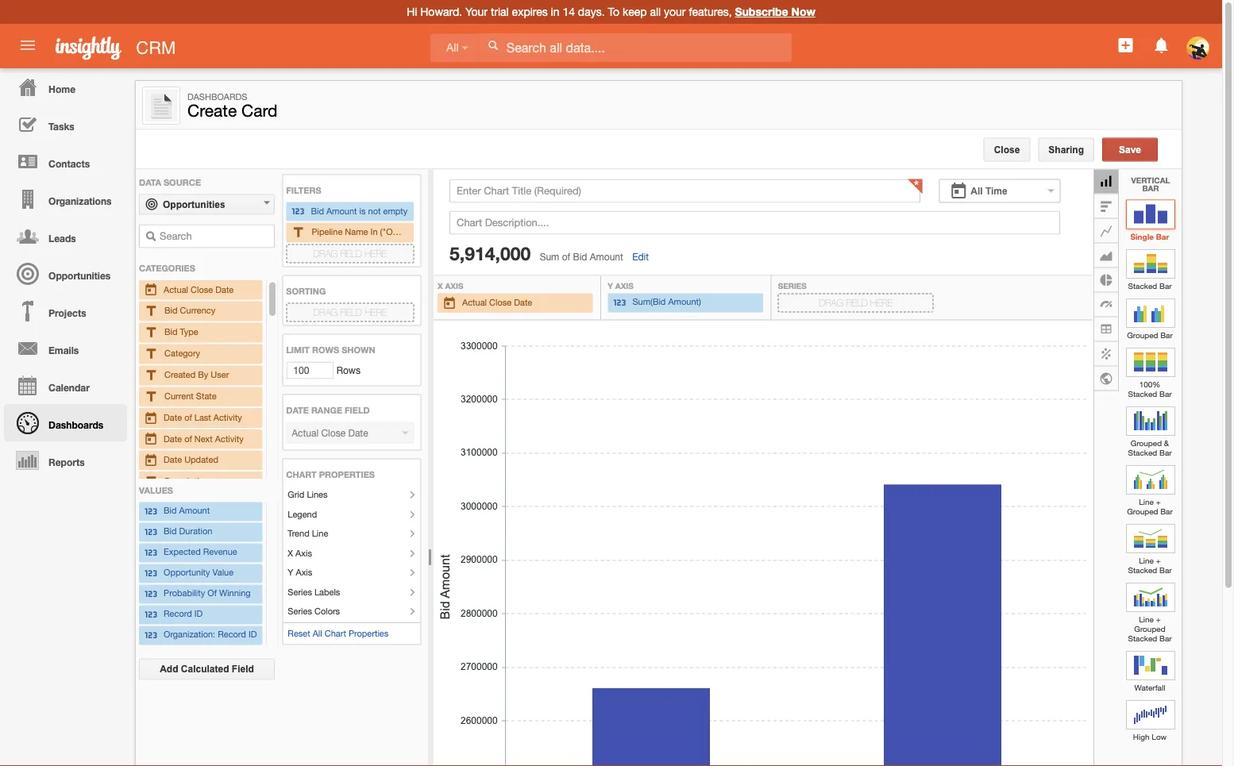 Task type: vqa. For each thing, say whether or not it's contained in the screenshot.
My at the left top of page
no



Task type: locate. For each thing, give the bounding box(es) containing it.
is
[[360, 206, 366, 216]]

1 vertical spatial properties
[[349, 628, 389, 639]]

activity right "next"
[[215, 433, 244, 444]]

5,914,000 group
[[434, 167, 1189, 767]]

bar down '100%'
[[1160, 389, 1172, 398]]

line
[[1140, 497, 1154, 506], [312, 529, 328, 539], [1140, 556, 1154, 565], [1140, 615, 1154, 624]]

x
[[438, 281, 443, 290], [288, 548, 293, 558]]

1 horizontal spatial y axis
[[608, 281, 636, 290]]

actual close date link down 5,914,000 at the left
[[443, 295, 588, 312]]

bar inside line + grouped stacked bar
[[1160, 634, 1172, 643]]

category
[[165, 348, 200, 358]]

of inside 5,914,000 group
[[562, 251, 571, 263]]

all down howard.
[[447, 42, 459, 54]]

series for labels
[[288, 587, 312, 597]]

pipeline
[[312, 227, 343, 237]]

drag field here down 'name'
[[313, 248, 387, 259]]

date down 5,914,000 at the left
[[514, 298, 533, 308]]

bid for bid amount is not empty
[[311, 206, 324, 216]]

1 horizontal spatial opportunities link
[[139, 194, 275, 215]]

x axis down trend
[[288, 548, 312, 558]]

close button
[[984, 138, 1031, 162]]

1 horizontal spatial x
[[438, 281, 443, 290]]

bar down "save" button
[[1143, 183, 1160, 193]]

date left range
[[286, 405, 309, 415]]

series for drag
[[778, 281, 807, 290]]

of for bid
[[562, 251, 571, 263]]

amount for bid amount
[[179, 506, 210, 516]]

close inside "rows" group
[[191, 284, 213, 294]]

categories
[[139, 263, 195, 273]]

amount)
[[669, 297, 701, 307]]

1 horizontal spatial dashboards
[[188, 91, 247, 102]]

bar inside line + stacked bar
[[1160, 566, 1172, 575]]

2 vertical spatial close
[[489, 298, 512, 308]]

0 vertical spatial of
[[562, 251, 571, 263]]

axis up "sum(bid"
[[616, 281, 634, 290]]

single
[[1131, 232, 1154, 241]]

opportunities link up search text box
[[139, 194, 275, 215]]

date of next activity
[[164, 433, 244, 444]]

opportunities up projects link
[[49, 270, 111, 281]]

activity for date of next activity
[[215, 433, 244, 444]]

y axis up series labels
[[288, 568, 312, 578]]

bar up line + stacked bar
[[1161, 507, 1173, 516]]

+ down line + stacked bar
[[1157, 615, 1161, 624]]

date up the date updated on the bottom of page
[[164, 433, 182, 444]]

series
[[778, 281, 807, 290], [288, 587, 312, 597], [288, 607, 312, 617]]

all inside 'link'
[[447, 42, 459, 54]]

bid for bid currency
[[165, 305, 178, 316]]

rows up # number field
[[312, 345, 339, 355]]

series for colors
[[288, 607, 312, 617]]

days.
[[578, 5, 605, 18]]

series up series colors
[[288, 587, 312, 597]]

0 vertical spatial all
[[447, 42, 459, 54]]

1 vertical spatial record
[[218, 630, 246, 640]]

1 vertical spatial x
[[288, 548, 293, 558]]

all right 'reset'
[[313, 628, 322, 639]]

activity inside 'link'
[[215, 433, 244, 444]]

all inside 5,914,000 group
[[971, 186, 983, 196]]

1 vertical spatial actual close date
[[462, 298, 533, 308]]

record down the 'probability'
[[164, 609, 192, 620]]

5,914,000
[[450, 243, 531, 265]]

y axis
[[608, 281, 636, 290], [288, 568, 312, 578]]

home link
[[4, 68, 127, 106]]

contacts
[[49, 158, 90, 169]]

0 horizontal spatial amount
[[179, 506, 210, 516]]

0 vertical spatial x axis
[[438, 281, 464, 290]]

0 horizontal spatial opportunities
[[49, 270, 111, 281]]

field inside series drag field here
[[846, 298, 868, 308]]

+ for line + stacked bar
[[1157, 556, 1161, 565]]

created by user link
[[144, 367, 258, 384]]

bar up line + grouped stacked bar
[[1160, 566, 1172, 575]]

stacked down '100%'
[[1129, 389, 1158, 398]]

4 stacked from the top
[[1129, 566, 1158, 575]]

values
[[139, 485, 173, 496]]

100%
[[1140, 380, 1161, 389]]

0 horizontal spatial all
[[313, 628, 322, 639]]

2 stacked from the top
[[1129, 389, 1158, 398]]

1 horizontal spatial record
[[218, 630, 246, 640]]

0 vertical spatial +
[[1157, 497, 1161, 506]]

current state link
[[144, 388, 258, 405]]

3 stacked from the top
[[1129, 448, 1158, 457]]

in
[[371, 227, 378, 237]]

record id link
[[144, 607, 258, 623]]

line inside line + grouped stacked bar
[[1140, 615, 1154, 624]]

0 horizontal spatial x
[[288, 548, 293, 558]]

actual close date inside "rows" group
[[164, 284, 234, 294]]

add
[[160, 664, 178, 675]]

0 vertical spatial y axis
[[608, 281, 636, 290]]

bid right "sum"
[[573, 251, 587, 263]]

1 vertical spatial dashboards
[[49, 419, 103, 431]]

rows group
[[136, 170, 472, 767]]

0 horizontal spatial y
[[288, 568, 294, 578]]

1 vertical spatial amount
[[590, 251, 624, 263]]

record down record id link
[[218, 630, 246, 640]]

1 vertical spatial +
[[1157, 556, 1161, 565]]

calendar
[[49, 382, 90, 393]]

grouped left & at the right bottom of page
[[1131, 439, 1162, 448]]

bid currency link
[[144, 303, 258, 319]]

series up 'reset'
[[288, 607, 312, 617]]

1 horizontal spatial id
[[249, 630, 257, 640]]

to
[[608, 5, 620, 18]]

0 horizontal spatial x axis
[[288, 548, 312, 558]]

1 vertical spatial opportunities link
[[4, 255, 127, 292]]

shown
[[342, 345, 375, 355]]

data
[[139, 177, 161, 188]]

line inside line + stacked bar
[[1140, 556, 1154, 565]]

line for line + stacked bar
[[1140, 556, 1154, 565]]

dashboards
[[188, 91, 247, 102], [49, 419, 103, 431]]

all
[[447, 42, 459, 54], [971, 186, 983, 196], [313, 628, 322, 639]]

bar inside 100% stacked bar
[[1160, 389, 1172, 398]]

2 horizontal spatial close
[[994, 144, 1020, 155]]

all
[[650, 5, 661, 18]]

create
[[188, 101, 237, 120]]

1 vertical spatial y axis
[[288, 568, 312, 578]]

0 vertical spatial series
[[778, 281, 807, 290]]

0 vertical spatial amount
[[327, 206, 357, 216]]

bid for bid amount
[[164, 506, 177, 516]]

line down grouped & stacked bar
[[1140, 497, 1154, 506]]

stacked up line + grouped stacked bar
[[1129, 566, 1158, 575]]

id down winning
[[249, 630, 257, 640]]

x inside 5,914,000 group
[[438, 281, 443, 290]]

2 horizontal spatial amount
[[590, 251, 624, 263]]

close down 5,914,000 at the left
[[489, 298, 512, 308]]

series down chart description.... "text field"
[[778, 281, 807, 290]]

bid up 'expected'
[[164, 527, 177, 537]]

+ inside line + stacked bar
[[1157, 556, 1161, 565]]

waterfall
[[1135, 683, 1166, 692]]

0 vertical spatial actual close date
[[164, 284, 234, 294]]

grouped up the waterfall at the bottom of page
[[1135, 624, 1166, 634]]

1 horizontal spatial opportunities
[[163, 199, 225, 210]]

actual inside 5,914,000 group
[[462, 298, 487, 308]]

line inside "rows" group
[[312, 529, 328, 539]]

activity
[[214, 412, 242, 422], [215, 433, 244, 444]]

0 vertical spatial opportunities
[[163, 199, 225, 210]]

close up currency
[[191, 284, 213, 294]]

2 horizontal spatial all
[[971, 186, 983, 196]]

bar up the waterfall at the bottom of page
[[1160, 634, 1172, 643]]

of left 'last'
[[184, 412, 192, 422]]

stacked down single
[[1129, 281, 1158, 290]]

range
[[311, 405, 342, 415]]

drag
[[313, 248, 338, 259], [819, 298, 844, 308], [313, 307, 338, 318]]

1 vertical spatial all
[[971, 186, 983, 196]]

dashboards link
[[4, 404, 127, 442]]

0 horizontal spatial record
[[164, 609, 192, 620]]

calculated
[[181, 664, 229, 675]]

0 horizontal spatial chart
[[286, 469, 317, 480]]

dashboards up 'reports' link
[[49, 419, 103, 431]]

reset all chart properties link
[[288, 628, 389, 639]]

empty
[[383, 206, 408, 216]]

0 horizontal spatial actual close date link
[[144, 282, 258, 298]]

actual down categories
[[164, 284, 188, 294]]

actual down 5,914,000 at the left
[[462, 298, 487, 308]]

y axis up "sum(bid"
[[608, 281, 636, 290]]

opportunities link down leads
[[4, 255, 127, 292]]

amount up duration
[[179, 506, 210, 516]]

x down trend
[[288, 548, 293, 558]]

0 vertical spatial drag field here
[[313, 248, 387, 259]]

line right trend
[[312, 529, 328, 539]]

bid left type on the top of the page
[[165, 327, 178, 337]]

5 stacked from the top
[[1129, 634, 1158, 643]]

stacked inside line + stacked bar
[[1129, 566, 1158, 575]]

opportunities down source
[[163, 199, 225, 210]]

1 vertical spatial activity
[[215, 433, 244, 444]]

1 horizontal spatial y
[[608, 281, 613, 290]]

reports link
[[4, 442, 127, 479]]

actual close date for x axis
[[462, 298, 533, 308]]

0 vertical spatial y
[[608, 281, 613, 290]]

chart
[[286, 469, 317, 480], [325, 628, 346, 639]]

vertical
[[1132, 175, 1171, 185]]

0 horizontal spatial actual close date
[[164, 284, 234, 294]]

+ down grouped & stacked bar
[[1157, 497, 1161, 506]]

date down current at the bottom
[[164, 412, 182, 422]]

2 vertical spatial series
[[288, 607, 312, 617]]

series inside series drag field here
[[778, 281, 807, 290]]

amount
[[327, 206, 357, 216], [590, 251, 624, 263], [179, 506, 210, 516]]

2 vertical spatial all
[[313, 628, 322, 639]]

1 horizontal spatial x axis
[[438, 281, 464, 290]]

date for date of next activity
[[164, 433, 182, 444]]

drag inside series drag field here
[[819, 298, 844, 308]]

trial
[[491, 5, 509, 18]]

0 horizontal spatial actual
[[164, 284, 188, 294]]

of right "sum"
[[562, 251, 571, 263]]

actual close date link up currency
[[144, 282, 258, 298]]

bid amount
[[164, 506, 210, 516]]

source
[[164, 177, 201, 188]]

1 horizontal spatial actual close date link
[[443, 295, 588, 312]]

dashboards right card icon
[[188, 91, 247, 102]]

close for categories
[[191, 284, 213, 294]]

Search text field
[[139, 224, 275, 248]]

1 horizontal spatial actual
[[462, 298, 487, 308]]

now
[[792, 5, 816, 18]]

date updated
[[164, 454, 218, 465]]

close inside 5,914,000 group
[[489, 298, 512, 308]]

0 horizontal spatial close
[[191, 284, 213, 294]]

x axis inside 5,914,000 group
[[438, 281, 464, 290]]

line + stacked bar
[[1129, 556, 1172, 575]]

drag field here up shown
[[313, 307, 387, 318]]

actual close date up currency
[[164, 284, 234, 294]]

actual close date link for x axis
[[443, 295, 588, 312]]

+ inside line + grouped bar
[[1157, 497, 1161, 506]]

activity right 'last'
[[214, 412, 242, 422]]

of inside date of next activity 'link'
[[184, 433, 192, 444]]

1 vertical spatial y
[[288, 568, 294, 578]]

line down line + grouped bar
[[1140, 556, 1154, 565]]

grid lines
[[288, 490, 328, 500]]

crm
[[136, 37, 176, 58]]

subscribe
[[735, 5, 789, 18]]

2 vertical spatial of
[[184, 433, 192, 444]]

y down sum of bid amount
[[608, 281, 613, 290]]

features,
[[689, 5, 732, 18]]

date of last activity
[[164, 412, 242, 422]]

all left time
[[971, 186, 983, 196]]

updated
[[184, 454, 218, 465]]

record
[[164, 609, 192, 620], [218, 630, 246, 640]]

subscribe now link
[[735, 5, 816, 18]]

dashboards inside navigation
[[49, 419, 103, 431]]

bar down & at the right bottom of page
[[1160, 448, 1172, 457]]

bar inside vertical bar
[[1143, 183, 1160, 193]]

+ down line + grouped bar
[[1157, 556, 1161, 565]]

stacked up line + grouped bar
[[1129, 448, 1158, 457]]

line for line + grouped bar
[[1140, 497, 1154, 506]]

rows down shown
[[334, 365, 361, 376]]

sorting
[[286, 286, 326, 296]]

actual inside "rows" group
[[164, 284, 188, 294]]

0 vertical spatial actual
[[164, 284, 188, 294]]

y axis inside "rows" group
[[288, 568, 312, 578]]

x axis down 5,914,000 at the left
[[438, 281, 464, 290]]

all for all time
[[971, 186, 983, 196]]

y up series labels
[[288, 568, 294, 578]]

actual close date down 5,914,000 at the left
[[462, 298, 533, 308]]

1 horizontal spatial amount
[[327, 206, 357, 216]]

date for date range field
[[286, 405, 309, 415]]

1 vertical spatial id
[[249, 630, 257, 640]]

+
[[1157, 497, 1161, 506], [1157, 556, 1161, 565], [1157, 615, 1161, 624]]

1 vertical spatial close
[[191, 284, 213, 294]]

0 vertical spatial close
[[994, 144, 1020, 155]]

stacked up the waterfall at the bottom of page
[[1129, 634, 1158, 643]]

bar up "grouped bar"
[[1160, 281, 1172, 290]]

0 vertical spatial dashboards
[[188, 91, 247, 102]]

2 + from the top
[[1157, 556, 1161, 565]]

line inside line + grouped bar
[[1140, 497, 1154, 506]]

1 vertical spatial x axis
[[288, 548, 312, 558]]

bid up pipeline
[[311, 206, 324, 216]]

activity for date of last activity
[[214, 412, 242, 422]]

date inside 'link'
[[164, 433, 182, 444]]

1 vertical spatial opportunities
[[49, 270, 111, 281]]

date range field
[[286, 405, 370, 415]]

notifications image
[[1153, 36, 1172, 55]]

Chart Description.... text field
[[450, 211, 1061, 235]]

grouped inside line + grouped bar
[[1128, 507, 1159, 516]]

opportunities link
[[139, 194, 275, 215], [4, 255, 127, 292]]

0 vertical spatial chart
[[286, 469, 317, 480]]

field
[[340, 248, 362, 259], [846, 298, 868, 308], [340, 307, 362, 318], [345, 405, 370, 415], [232, 664, 254, 675]]

dashboards inside 'dashboards create card'
[[188, 91, 247, 102]]

category link
[[144, 346, 258, 362]]

0 vertical spatial x
[[438, 281, 443, 290]]

bar up '100%'
[[1161, 331, 1173, 340]]

1 horizontal spatial actual close date
[[462, 298, 533, 308]]

0 vertical spatial id
[[194, 609, 203, 620]]

0 horizontal spatial y axis
[[288, 568, 312, 578]]

actual close date inside 5,914,000 group
[[462, 298, 533, 308]]

3 + from the top
[[1157, 615, 1161, 624]]

close
[[994, 144, 1020, 155], [191, 284, 213, 294], [489, 298, 512, 308]]

line for line + grouped stacked bar
[[1140, 615, 1154, 624]]

sum of bid amount
[[540, 251, 624, 263]]

date up description
[[164, 454, 182, 465]]

chart down 'colors'
[[325, 628, 346, 639]]

id down probability of winning link
[[194, 609, 203, 620]]

1 + from the top
[[1157, 497, 1161, 506]]

bid up bid type
[[165, 305, 178, 316]]

bid inside 5,914,000 group
[[573, 251, 587, 263]]

bar
[[1143, 183, 1160, 193], [1157, 232, 1170, 241], [1160, 281, 1172, 290], [1161, 331, 1173, 340], [1160, 389, 1172, 398], [1160, 448, 1172, 457], [1161, 507, 1173, 516], [1160, 566, 1172, 575], [1160, 634, 1172, 643]]

trend line
[[288, 529, 328, 539]]

bid down values
[[164, 506, 177, 516]]

2 vertical spatial amount
[[179, 506, 210, 516]]

amount left is
[[327, 206, 357, 216]]

x down pipeline") at the top left of the page
[[438, 281, 443, 290]]

navigation
[[0, 68, 127, 479]]

grouped inside line + grouped stacked bar
[[1135, 624, 1166, 634]]

0 vertical spatial activity
[[214, 412, 242, 422]]

amount left the edit
[[590, 251, 624, 263]]

actual close date link for categories
[[144, 282, 258, 298]]

emails link
[[4, 330, 127, 367]]

0 horizontal spatial dashboards
[[49, 419, 103, 431]]

by
[[198, 369, 208, 380]]

of inside date of last activity link
[[184, 412, 192, 422]]

1 horizontal spatial close
[[489, 298, 512, 308]]

1 vertical spatial series
[[288, 587, 312, 597]]

1 vertical spatial of
[[184, 412, 192, 422]]

close up all time link
[[994, 144, 1020, 155]]

actual for x axis
[[462, 298, 487, 308]]

organization: record id
[[164, 630, 257, 640]]

chart up grid
[[286, 469, 317, 480]]

bar right single
[[1157, 232, 1170, 241]]

1 horizontal spatial chart
[[325, 628, 346, 639]]

field for date range field
[[345, 405, 370, 415]]

legend
[[288, 509, 317, 520]]

time
[[986, 186, 1008, 196]]

1 vertical spatial actual
[[462, 298, 487, 308]]

of left "next"
[[184, 433, 192, 444]]

1 horizontal spatial all
[[447, 42, 459, 54]]

1 vertical spatial drag field here
[[313, 307, 387, 318]]

line down line + stacked bar
[[1140, 615, 1154, 624]]

bid amount link
[[144, 504, 258, 520]]

date
[[216, 284, 234, 294], [514, 298, 533, 308], [286, 405, 309, 415], [164, 412, 182, 422], [164, 433, 182, 444], [164, 454, 182, 465]]

all time
[[971, 186, 1008, 196]]

grouped up line + stacked bar
[[1128, 507, 1159, 516]]

+ inside line + grouped stacked bar
[[1157, 615, 1161, 624]]

2 vertical spatial +
[[1157, 615, 1161, 624]]



Task type: describe. For each thing, give the bounding box(es) containing it.
navigation containing home
[[0, 68, 127, 479]]

y inside 5,914,000 group
[[608, 281, 613, 290]]

all inside "rows" group
[[313, 628, 322, 639]]

bar inside line + grouped bar
[[1161, 507, 1173, 516]]

user
[[211, 369, 229, 380]]

line + grouped bar
[[1128, 497, 1173, 516]]

current
[[165, 391, 194, 401]]

calendar link
[[4, 367, 127, 404]]

revenue
[[203, 547, 237, 558]]

of for last
[[184, 412, 192, 422]]

stacked inside grouped & stacked bar
[[1129, 448, 1158, 457]]

lines
[[307, 490, 328, 500]]

y axis inside 5,914,000 group
[[608, 281, 636, 290]]

grouped down stacked bar
[[1128, 331, 1159, 340]]

opportunities inside navigation
[[49, 270, 111, 281]]

leads link
[[4, 218, 127, 255]]

("opportunity
[[380, 227, 433, 237]]

not
[[368, 206, 381, 216]]

Search all data.... text field
[[479, 33, 792, 62]]

record id
[[164, 609, 203, 620]]

colors
[[315, 607, 340, 617]]

tasks link
[[4, 106, 127, 143]]

+ for line + grouped stacked bar
[[1157, 615, 1161, 624]]

expected revenue
[[164, 547, 237, 558]]

your
[[466, 5, 488, 18]]

# number field
[[286, 362, 334, 379]]

grouped & stacked bar
[[1129, 439, 1172, 457]]

actual close date for categories
[[164, 284, 234, 294]]

bid currency
[[165, 305, 216, 316]]

grid
[[288, 490, 305, 500]]

sharing link
[[1039, 138, 1095, 162]]

1 vertical spatial rows
[[334, 365, 361, 376]]

limit
[[286, 345, 310, 355]]

labels
[[315, 587, 340, 597]]

date up bid currency link
[[216, 284, 234, 294]]

0 vertical spatial properties
[[319, 469, 375, 480]]

series drag field here
[[778, 281, 893, 308]]

bid for bid duration
[[164, 527, 177, 537]]

date inside 5,914,000 group
[[514, 298, 533, 308]]

emails
[[49, 345, 79, 356]]

card image
[[145, 90, 177, 122]]

data source
[[139, 177, 201, 188]]

sum(bid amount)
[[633, 297, 701, 307]]

field for add calculated field
[[232, 664, 254, 675]]

amount inside 5,914,000 group
[[590, 251, 624, 263]]

last
[[194, 412, 211, 422]]

actual for categories
[[164, 284, 188, 294]]

bar inside grouped & stacked bar
[[1160, 448, 1172, 457]]

date for date of last activity
[[164, 412, 182, 422]]

card
[[242, 101, 278, 120]]

of for next
[[184, 433, 192, 444]]

opportunity value
[[164, 568, 234, 578]]

description link
[[144, 473, 258, 490]]

0 vertical spatial record
[[164, 609, 192, 620]]

duration
[[179, 527, 212, 537]]

14
[[563, 5, 575, 18]]

reset all chart properties
[[288, 628, 389, 639]]

probability of winning
[[164, 589, 251, 599]]

line + grouped stacked bar
[[1129, 615, 1172, 643]]

reset
[[288, 628, 310, 639]]

series colors
[[288, 607, 340, 617]]

state
[[196, 391, 217, 401]]

probability of winning link
[[144, 587, 258, 603]]

type
[[180, 327, 198, 337]]

0 vertical spatial opportunities link
[[139, 194, 275, 215]]

pipeline")
[[435, 227, 472, 237]]

all for all
[[447, 42, 459, 54]]

created by user
[[165, 369, 229, 380]]

stacked inside line + grouped stacked bar
[[1129, 634, 1158, 643]]

opportunity
[[164, 568, 210, 578]]

sharing
[[1049, 144, 1085, 155]]

chart properties
[[286, 469, 375, 480]]

Enter Chart Title (Required) text field
[[450, 179, 921, 203]]

grouped bar
[[1128, 331, 1173, 340]]

all time link
[[939, 179, 1061, 203]]

keep
[[623, 5, 647, 18]]

close inside button
[[994, 144, 1020, 155]]

home
[[49, 83, 76, 95]]

contacts link
[[4, 143, 127, 180]]

pipeline name in ("opportunity pipeline")
[[312, 227, 472, 237]]

y inside "rows" group
[[288, 568, 294, 578]]

x axis inside "rows" group
[[288, 548, 312, 558]]

bid amount is not empty link
[[291, 204, 409, 220]]

search image
[[145, 231, 157, 242]]

edit
[[633, 251, 649, 263]]

organization: record id link
[[144, 628, 258, 644]]

filters
[[286, 185, 321, 195]]

axis down 5,914,000 at the left
[[445, 281, 464, 290]]

bid for bid type
[[165, 327, 178, 337]]

stacked bar
[[1129, 281, 1172, 290]]

limit rows shown
[[286, 345, 375, 355]]

dashboards for dashboards create card
[[188, 91, 247, 102]]

field for series drag field here
[[846, 298, 868, 308]]

all link
[[431, 34, 479, 62]]

in
[[551, 5, 560, 18]]

your
[[664, 5, 686, 18]]

stacked inside 100% stacked bar
[[1129, 389, 1158, 398]]

low
[[1152, 733, 1167, 742]]

tasks
[[49, 121, 74, 132]]

description
[[165, 476, 209, 486]]

bid type link
[[144, 324, 258, 341]]

1 stacked from the top
[[1129, 281, 1158, 290]]

0 horizontal spatial opportunities link
[[4, 255, 127, 292]]

amount for bid amount is not empty
[[327, 206, 357, 216]]

projects link
[[4, 292, 127, 330]]

next
[[194, 433, 213, 444]]

1 vertical spatial chart
[[325, 628, 346, 639]]

+ for line + grouped bar
[[1157, 497, 1161, 506]]

of
[[208, 589, 217, 599]]

bid amount is not empty
[[311, 206, 408, 216]]

grouped inside grouped & stacked bar
[[1131, 439, 1162, 448]]

0 horizontal spatial id
[[194, 609, 203, 620]]

close for x axis
[[489, 298, 512, 308]]

reports
[[49, 457, 85, 468]]

expected revenue link
[[144, 545, 258, 561]]

x inside "rows" group
[[288, 548, 293, 558]]

2 drag field here from the top
[[313, 307, 387, 318]]

&
[[1165, 439, 1170, 448]]

white image
[[488, 40, 499, 51]]

opportunities inside "rows" group
[[163, 199, 225, 210]]

add calculated field link
[[139, 659, 275, 680]]

axis down trend line
[[296, 548, 312, 558]]

axis up series labels
[[296, 568, 312, 578]]

bid type
[[165, 327, 198, 337]]

dashboards for dashboards
[[49, 419, 103, 431]]

expires
[[512, 5, 548, 18]]

date for date updated
[[164, 454, 182, 465]]

organization:
[[164, 630, 215, 640]]

here inside series drag field here
[[871, 298, 893, 308]]

bid duration link
[[144, 525, 258, 541]]

date of last activity link
[[144, 410, 258, 426]]

winning
[[219, 589, 251, 599]]

0 vertical spatial rows
[[312, 345, 339, 355]]

organizations link
[[4, 180, 127, 218]]

1 drag field here from the top
[[313, 248, 387, 259]]



